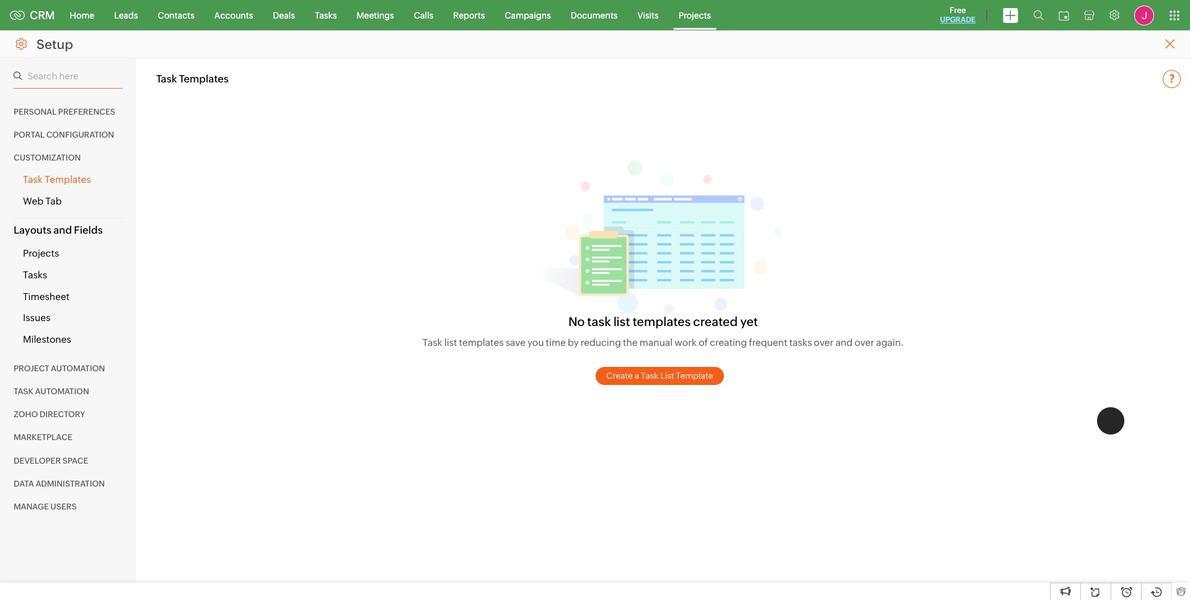 Task type: describe. For each thing, give the bounding box(es) containing it.
search element
[[1026, 0, 1052, 30]]

accounts
[[214, 10, 253, 20]]

accounts link
[[205, 0, 263, 30]]

documents link
[[561, 0, 628, 30]]

free upgrade
[[941, 6, 976, 24]]

contacts link
[[148, 0, 205, 30]]

calls
[[414, 10, 434, 20]]

visits
[[638, 10, 659, 20]]

projects
[[679, 10, 711, 20]]

upgrade
[[941, 16, 976, 24]]

calls link
[[404, 0, 444, 30]]

create menu image
[[1003, 8, 1019, 23]]

contacts
[[158, 10, 195, 20]]

meetings
[[357, 10, 394, 20]]

calendar image
[[1059, 10, 1070, 20]]

leads link
[[104, 0, 148, 30]]

crm
[[30, 9, 55, 22]]

projects link
[[669, 0, 721, 30]]

create menu element
[[996, 0, 1026, 30]]

tasks
[[315, 10, 337, 20]]

documents
[[571, 10, 618, 20]]



Task type: locate. For each thing, give the bounding box(es) containing it.
crm link
[[10, 9, 55, 22]]

profile image
[[1135, 5, 1155, 25]]

campaigns link
[[495, 0, 561, 30]]

visits link
[[628, 0, 669, 30]]

reports link
[[444, 0, 495, 30]]

home
[[70, 10, 94, 20]]

leads
[[114, 10, 138, 20]]

tasks link
[[305, 0, 347, 30]]

deals link
[[263, 0, 305, 30]]

meetings link
[[347, 0, 404, 30]]

campaigns
[[505, 10, 551, 20]]

reports
[[453, 10, 485, 20]]

home link
[[60, 0, 104, 30]]

free
[[950, 6, 966, 15]]

search image
[[1034, 10, 1044, 20]]

deals
[[273, 10, 295, 20]]

profile element
[[1127, 0, 1162, 30]]



Task type: vqa. For each thing, say whether or not it's contained in the screenshot.
"Deals"
yes



